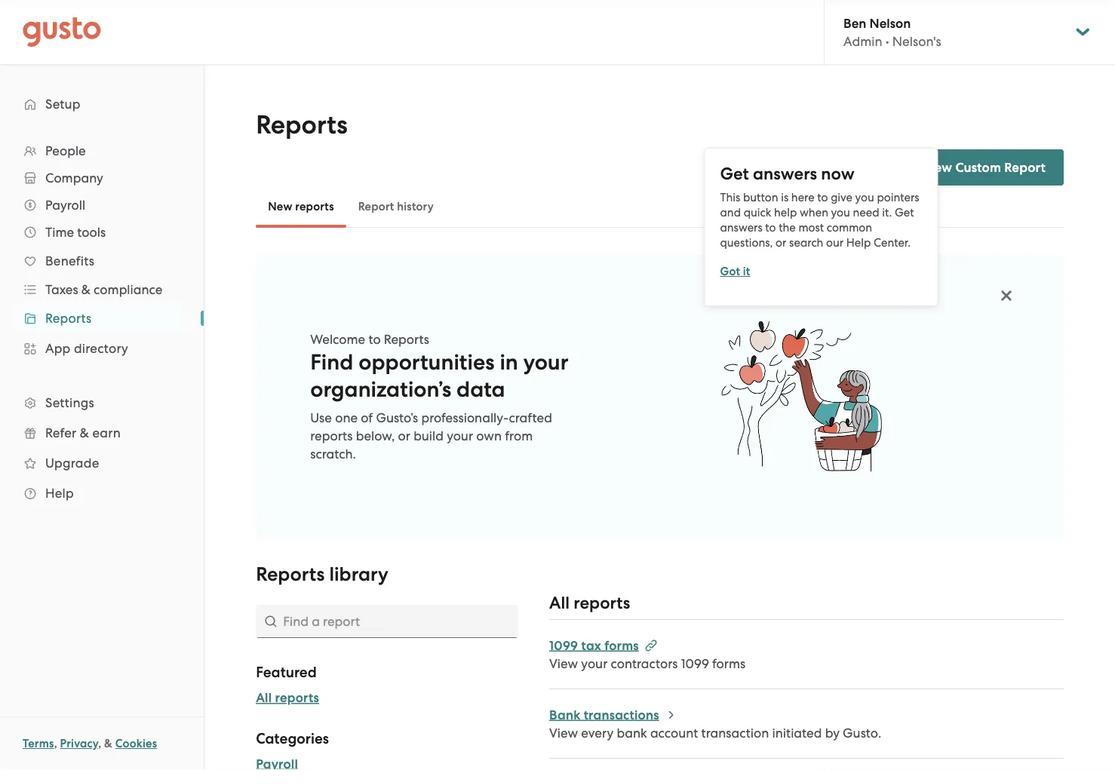 Task type: locate. For each thing, give the bounding box(es) containing it.
help
[[775, 206, 797, 219]]

tax
[[582, 638, 602, 654]]

organization's
[[310, 377, 452, 402]]

in
[[500, 350, 519, 375]]

1 horizontal spatial all
[[550, 593, 570, 613]]

center.
[[874, 236, 911, 249]]

professionally-
[[422, 411, 509, 426]]

own
[[477, 429, 502, 444]]

forms
[[605, 638, 639, 654], [713, 657, 746, 672]]

here
[[792, 191, 815, 204]]

0 vertical spatial 1099
[[550, 638, 579, 654]]

faqs
[[840, 160, 871, 175]]

& right taxes
[[81, 282, 91, 297]]

company
[[45, 171, 103, 186]]

0 vertical spatial report
[[1005, 160, 1046, 175]]

0 horizontal spatial to
[[369, 332, 381, 347]]

privacy
[[60, 738, 98, 751]]

or down the
[[776, 236, 787, 249]]

1 vertical spatial your
[[447, 429, 473, 444]]

& for compliance
[[81, 282, 91, 297]]

0 vertical spatial answers
[[753, 164, 818, 184]]

1 horizontal spatial your
[[524, 350, 569, 375]]

view
[[550, 657, 578, 672], [550, 726, 578, 741]]

0 vertical spatial help
[[847, 236, 871, 249]]

all reports button
[[256, 690, 319, 708]]

account
[[651, 726, 699, 741]]

settings
[[45, 396, 94, 411]]

or down gusto's at the bottom
[[398, 429, 411, 444]]

to inside welcome to reports find opportunities in your organization's data
[[369, 332, 381, 347]]

one
[[335, 411, 358, 426]]

compliance
[[94, 282, 163, 297]]

pointers
[[878, 191, 920, 204]]

1 horizontal spatial help
[[847, 236, 871, 249]]

all down featured on the left bottom of the page
[[256, 691, 272, 706]]

reports
[[256, 110, 348, 140], [45, 311, 92, 326], [384, 332, 429, 347], [256, 564, 325, 587]]

1 vertical spatial &
[[80, 426, 89, 441]]

welcome
[[310, 332, 366, 347]]

1 horizontal spatial or
[[776, 236, 787, 249]]

1099 tax forms link
[[550, 638, 657, 654]]

1 vertical spatial you
[[832, 206, 851, 219]]

1 horizontal spatial to
[[766, 221, 777, 234]]

0 horizontal spatial help
[[45, 486, 74, 501]]

report right "custom"
[[1005, 160, 1046, 175]]

report left history
[[358, 200, 394, 214]]

to right welcome
[[369, 332, 381, 347]]

, left cookies
[[98, 738, 101, 751]]

when
[[800, 206, 829, 219]]

forms up contractors
[[605, 638, 639, 654]]

1 horizontal spatial all reports
[[550, 593, 631, 613]]

0 horizontal spatial 1099
[[550, 638, 579, 654]]

0 horizontal spatial forms
[[605, 638, 639, 654]]

& left cookies button
[[104, 738, 112, 751]]

0 vertical spatial you
[[856, 191, 875, 204]]

1 horizontal spatial ,
[[98, 738, 101, 751]]

terms
[[23, 738, 54, 751]]

help inside gusto navigation element
[[45, 486, 74, 501]]

to up when
[[818, 191, 829, 204]]

0 vertical spatial &
[[81, 282, 91, 297]]

nelson
[[870, 15, 912, 31]]

of
[[361, 411, 373, 426]]

use
[[310, 411, 332, 426]]

1 horizontal spatial get
[[895, 206, 915, 219]]

2 vertical spatial &
[[104, 738, 112, 751]]

view down bank on the bottom of the page
[[550, 726, 578, 741]]

0 vertical spatial new
[[925, 160, 953, 175]]

it
[[743, 265, 751, 278]]

1 horizontal spatial report
[[1005, 160, 1046, 175]]

got it button
[[721, 263, 751, 281]]

answers up "is"
[[753, 164, 818, 184]]

all up 1099 tax forms
[[550, 593, 570, 613]]

1 vertical spatial new
[[268, 200, 293, 214]]

help link
[[15, 480, 189, 507]]

reports link
[[15, 305, 189, 332]]

answers up questions, at the top right of the page
[[721, 221, 763, 234]]

time tools button
[[15, 219, 189, 246]]

1 horizontal spatial new
[[925, 160, 953, 175]]

0 horizontal spatial new
[[268, 200, 293, 214]]

1099 right contractors
[[681, 657, 710, 672]]

you up need
[[856, 191, 875, 204]]

1 vertical spatial or
[[398, 429, 411, 444]]

refer
[[45, 426, 77, 441]]

crafted
[[509, 411, 553, 426]]

most
[[799, 221, 825, 234]]

get answers now this button is here to give you pointers and quick help when you need it. get answers to the most common questions, or search our help center.
[[721, 164, 920, 249]]

refer & earn
[[45, 426, 121, 441]]

all reports up tax
[[550, 593, 631, 613]]

1 vertical spatial help
[[45, 486, 74, 501]]

now
[[822, 164, 855, 184]]

or
[[776, 236, 787, 249], [398, 429, 411, 444]]

answers
[[753, 164, 818, 184], [721, 221, 763, 234]]

new inside button
[[268, 200, 293, 214]]

0 vertical spatial or
[[776, 236, 787, 249]]

0 horizontal spatial all
[[256, 691, 272, 706]]

all reports
[[550, 593, 631, 613], [256, 691, 319, 706]]

admin
[[844, 34, 883, 49]]

get down pointers at top
[[895, 206, 915, 219]]

0 horizontal spatial you
[[832, 206, 851, 219]]

to
[[818, 191, 829, 204], [766, 221, 777, 234], [369, 332, 381, 347]]

all inside 'button'
[[256, 691, 272, 706]]

1099 left tax
[[550, 638, 579, 654]]

, left privacy
[[54, 738, 57, 751]]

0 vertical spatial view
[[550, 657, 578, 672]]

got
[[721, 265, 741, 278]]

all reports down featured on the left bottom of the page
[[256, 691, 319, 706]]

forms up transaction on the bottom right of the page
[[713, 657, 746, 672]]

below,
[[356, 429, 395, 444]]

your right in
[[524, 350, 569, 375]]

reports library
[[256, 564, 389, 587]]

0 horizontal spatial ,
[[54, 738, 57, 751]]

privacy link
[[60, 738, 98, 751]]

view for bank transactions
[[550, 726, 578, 741]]

report history button
[[346, 189, 446, 225]]

every
[[582, 726, 614, 741]]

all
[[550, 593, 570, 613], [256, 691, 272, 706]]

0 vertical spatial your
[[524, 350, 569, 375]]

0 horizontal spatial your
[[447, 429, 473, 444]]

,
[[54, 738, 57, 751], [98, 738, 101, 751]]

1 horizontal spatial forms
[[713, 657, 746, 672]]

view down 1099 tax forms
[[550, 657, 578, 672]]

to left the
[[766, 221, 777, 234]]

reports inside use one of gusto's professionally-crafted reports below, or build your own from scratch.
[[310, 429, 353, 444]]

help down upgrade
[[45, 486, 74, 501]]

&
[[81, 282, 91, 297], [80, 426, 89, 441], [104, 738, 112, 751]]

upgrade link
[[15, 450, 189, 477]]

1 vertical spatial view
[[550, 726, 578, 741]]

from
[[505, 429, 533, 444]]

2 vertical spatial to
[[369, 332, 381, 347]]

0 horizontal spatial get
[[721, 164, 749, 184]]

1 vertical spatial report
[[358, 200, 394, 214]]

2 view from the top
[[550, 726, 578, 741]]

2 horizontal spatial to
[[818, 191, 829, 204]]

0 vertical spatial all reports
[[550, 593, 631, 613]]

0 horizontal spatial or
[[398, 429, 411, 444]]

& left earn
[[80, 426, 89, 441]]

questions,
[[721, 236, 773, 249]]

help down common
[[847, 236, 871, 249]]

use one of gusto's professionally-crafted reports below, or build your own from scratch.
[[310, 411, 553, 462]]

list
[[0, 137, 204, 509]]

& inside refer & earn link
[[80, 426, 89, 441]]

refer & earn link
[[15, 420, 189, 447]]

nelson's
[[893, 34, 942, 49]]

1 vertical spatial all
[[256, 691, 272, 706]]

reports
[[295, 200, 334, 214], [310, 429, 353, 444], [574, 593, 631, 613], [275, 691, 319, 706]]

new custom report link
[[889, 149, 1064, 186]]

& inside taxes & compliance dropdown button
[[81, 282, 91, 297]]

0 horizontal spatial all reports
[[256, 691, 319, 706]]

bank transactions
[[550, 708, 660, 723]]

your down 1099 tax forms
[[582, 657, 608, 672]]

2 vertical spatial your
[[582, 657, 608, 672]]

and
[[721, 206, 741, 219]]

1 vertical spatial 1099
[[681, 657, 710, 672]]

your down professionally- at left
[[447, 429, 473, 444]]

1 view from the top
[[550, 657, 578, 672]]

company button
[[15, 165, 189, 192]]

new inside "link"
[[925, 160, 953, 175]]

you down give
[[832, 206, 851, 219]]

0 vertical spatial get
[[721, 164, 749, 184]]

cookies button
[[115, 735, 157, 753]]

get up this
[[721, 164, 749, 184]]

or inside use one of gusto's professionally-crafted reports below, or build your own from scratch.
[[398, 429, 411, 444]]

1 vertical spatial all reports
[[256, 691, 319, 706]]

1 vertical spatial to
[[766, 221, 777, 234]]

0 horizontal spatial report
[[358, 200, 394, 214]]

upgrade
[[45, 456, 99, 471]]

view your contractors 1099 forms
[[550, 657, 746, 672]]



Task type: vqa. For each thing, say whether or not it's contained in the screenshot.
the 26 button
no



Task type: describe. For each thing, give the bounding box(es) containing it.
new for new reports
[[268, 200, 293, 214]]

1 , from the left
[[54, 738, 57, 751]]

report inside button
[[358, 200, 394, 214]]

help inside get answers now this button is here to give you pointers and quick help when you need it. get answers to the most common questions, or search our help center.
[[847, 236, 871, 249]]

cookies
[[115, 738, 157, 751]]

earn
[[92, 426, 121, 441]]

transaction
[[702, 726, 770, 741]]

setup link
[[15, 91, 189, 118]]

report history
[[358, 200, 434, 214]]

directory
[[74, 341, 128, 356]]

Report Search bar field
[[256, 605, 519, 639]]

bank
[[550, 708, 581, 723]]

our
[[827, 236, 844, 249]]

& for earn
[[80, 426, 89, 441]]

reports inside button
[[295, 200, 334, 214]]

gusto's
[[376, 411, 418, 426]]

taxes
[[45, 282, 78, 297]]

view every bank account transaction initiated by gusto.
[[550, 726, 882, 741]]

0 vertical spatial all
[[550, 593, 570, 613]]

categories
[[256, 730, 329, 748]]

app
[[45, 341, 71, 356]]

0 vertical spatial to
[[818, 191, 829, 204]]

reports tab list
[[256, 186, 1064, 228]]

new reports button
[[256, 189, 346, 225]]

quick
[[744, 206, 772, 219]]

settings link
[[15, 390, 189, 417]]

opportunities
[[359, 350, 495, 375]]

reports inside 'button'
[[275, 691, 319, 706]]

contractors
[[611, 657, 678, 672]]

payroll button
[[15, 192, 189, 219]]

new for new custom report
[[925, 160, 953, 175]]

1 horizontal spatial 1099
[[681, 657, 710, 672]]

tools
[[77, 225, 106, 240]]

data
[[457, 377, 506, 402]]

search
[[790, 236, 824, 249]]

history
[[397, 200, 434, 214]]

new custom report
[[925, 160, 1046, 175]]

app directory link
[[15, 335, 189, 362]]

common
[[827, 221, 873, 234]]

gusto.
[[843, 726, 882, 741]]

1 vertical spatial forms
[[713, 657, 746, 672]]

ben
[[844, 15, 867, 31]]

got it
[[721, 265, 751, 278]]

this
[[721, 191, 741, 204]]

2 horizontal spatial your
[[582, 657, 608, 672]]

terms , privacy , & cookies
[[23, 738, 157, 751]]

taxes & compliance
[[45, 282, 163, 297]]

taxes & compliance button
[[15, 276, 189, 303]]

is
[[782, 191, 789, 204]]

report inside "link"
[[1005, 160, 1046, 175]]

1099 tax forms
[[550, 638, 639, 654]]

app directory
[[45, 341, 128, 356]]

welcome to reports find opportunities in your organization's data
[[310, 332, 569, 402]]

build
[[414, 429, 444, 444]]

home image
[[23, 17, 101, 47]]

your inside use one of gusto's professionally-crafted reports below, or build your own from scratch.
[[447, 429, 473, 444]]

reports inside welcome to reports find opportunities in your organization's data
[[384, 332, 429, 347]]

need
[[853, 206, 880, 219]]

people button
[[15, 137, 189, 165]]

gusto navigation element
[[0, 65, 204, 533]]

time tools
[[45, 225, 106, 240]]

scratch.
[[310, 447, 356, 462]]

bank transactions link
[[550, 708, 678, 723]]

benefits link
[[15, 248, 189, 275]]

bank
[[617, 726, 648, 741]]

1 vertical spatial get
[[895, 206, 915, 219]]

people
[[45, 143, 86, 159]]

benefits
[[45, 254, 94, 269]]

list containing people
[[0, 137, 204, 509]]

2 , from the left
[[98, 738, 101, 751]]

0 vertical spatial forms
[[605, 638, 639, 654]]

ben nelson admin • nelson's
[[844, 15, 942, 49]]

faqs button
[[822, 159, 871, 177]]

button
[[744, 191, 779, 204]]

it.
[[883, 206, 893, 219]]

setup
[[45, 97, 81, 112]]

•
[[886, 34, 890, 49]]

custom
[[956, 160, 1002, 175]]

your inside welcome to reports find opportunities in your organization's data
[[524, 350, 569, 375]]

transactions
[[584, 708, 660, 723]]

payroll
[[45, 198, 85, 213]]

by
[[826, 726, 840, 741]]

1 vertical spatial answers
[[721, 221, 763, 234]]

or inside get answers now this button is here to give you pointers and quick help when you need it. get answers to the most common questions, or search our help center.
[[776, 236, 787, 249]]

view for 1099 tax forms
[[550, 657, 578, 672]]

library
[[329, 564, 389, 587]]

featured
[[256, 664, 317, 682]]

1 horizontal spatial you
[[856, 191, 875, 204]]

reports inside gusto navigation element
[[45, 311, 92, 326]]

initiated
[[773, 726, 823, 741]]



